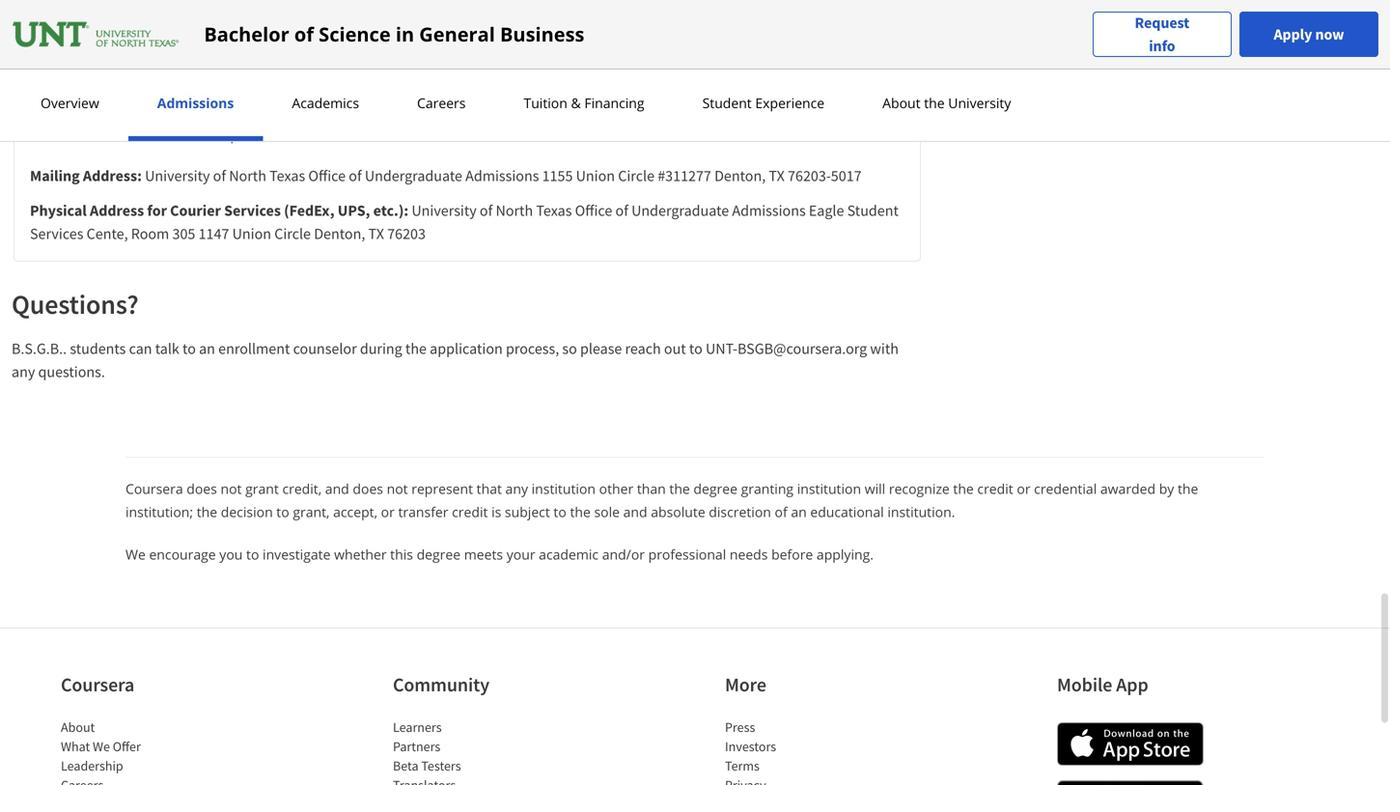 Task type: locate. For each thing, give the bounding box(es) containing it.
list containing learners
[[393, 718, 557, 785]]

student down 5017
[[848, 201, 899, 220]]

office for transcripts
[[244, 105, 281, 124]]

partners
[[393, 738, 441, 755]]

an right the talk
[[199, 339, 215, 358]]

list item down "offer"
[[61, 776, 225, 785]]

during
[[360, 339, 403, 358]]

not up mailed
[[318, 105, 340, 124]]

can inside the international students can be admitted with an unofficial international transcript emailed to the unt admissions office. however, you must send your official transcripts to unt to formally register for courses.
[[191, 5, 213, 23]]

credit
[[978, 480, 1014, 498], [452, 503, 488, 521]]

0 horizontal spatial with
[[297, 5, 324, 23]]

institution up educational
[[798, 480, 862, 498]]

1 a from the left
[[297, 55, 304, 73]]

investigate
[[263, 545, 331, 564]]

coursera does not grant credit, and does not represent that any institution other than the degree granting institution will recognize the credit or credential awarded by the institution; the decision to grant, accept, or transfer credit is subject to the sole and absolute discretion of an educational institution.
[[126, 480, 1199, 521]]

students inside b.s.g.b.. students can talk to an enrollment counselor during the application process, so please reach out to unt-bsgb@coursera.org with any questions.
[[70, 339, 126, 358]]

etc.):
[[373, 201, 409, 220]]

0 horizontal spatial can
[[129, 339, 152, 358]]

texas down 1155
[[536, 201, 572, 220]]

services down physical
[[30, 224, 84, 243]]

1 vertical spatial will
[[865, 480, 886, 498]]

with down "register"
[[402, 55, 429, 73]]

0 vertical spatial any
[[12, 362, 35, 382]]

any up subject
[[506, 480, 528, 498]]

0 vertical spatial students
[[132, 5, 187, 23]]

be right must
[[294, 126, 310, 144]]

the
[[47, 55, 71, 73]]

0 horizontal spatial tx
[[369, 224, 384, 243]]

0 horizontal spatial list item
[[61, 776, 225, 785]]

1 vertical spatial office
[[309, 166, 346, 185]]

reach
[[625, 339, 661, 358]]

north inside university of north texas office of undergraduate admissions eagle student services cente, room 305 1147 union circle denton, tx 76203
[[496, 201, 533, 220]]

before
[[772, 545, 814, 564]]

degree right the this
[[417, 545, 461, 564]]

0 vertical spatial official
[[715, 105, 759, 124]]

1 vertical spatial coursera
[[61, 673, 134, 697]]

can inside b.s.g.b.. students can talk to an enrollment counselor during the application process, so please reach out to unt-bsgb@coursera.org with any questions.
[[129, 339, 152, 358]]

that
[[477, 480, 502, 498]]

0 vertical spatial texas
[[197, 55, 234, 73]]

&
[[571, 94, 581, 112]]

1 horizontal spatial for
[[437, 25, 455, 43]]

accept,
[[333, 503, 378, 521]]

be up transcripts
[[216, 5, 232, 23]]

0 vertical spatial you
[[869, 5, 892, 23]]

circle down decision:
[[618, 166, 655, 185]]

to right out
[[690, 339, 703, 358]]

about for about what we offer leadership
[[61, 719, 95, 736]]

admitted
[[236, 5, 293, 23]]

1 vertical spatial students
[[70, 339, 126, 358]]

transcript
[[493, 5, 557, 23]]

official
[[149, 25, 191, 43]]

2 horizontal spatial with
[[871, 339, 899, 358]]

0 vertical spatial denton,
[[715, 166, 766, 185]]

1 vertical spatial degree
[[417, 545, 461, 564]]

0 vertical spatial undergraduate
[[365, 166, 463, 185]]

north down mailing address: university of north texas office of undergraduate admissions 1155 union circle #311277 denton, tx 76203-5017
[[496, 201, 533, 220]]

1 horizontal spatial circle
[[618, 166, 655, 185]]

circle
[[618, 166, 655, 185], [275, 224, 311, 243]]

version
[[701, 55, 747, 73]]

for up room
[[147, 201, 167, 220]]

0 horizontal spatial and
[[325, 480, 349, 498]]

general
[[419, 21, 495, 47]]

international up 'send'
[[47, 5, 129, 23]]

1 horizontal spatial undergraduate
[[632, 201, 730, 220]]

of up physical address for courier services (fedex, ups, etc.):
[[213, 166, 226, 185]]

0 vertical spatial about
[[883, 94, 921, 112]]

talk
[[155, 339, 180, 358]]

will up educational
[[865, 480, 886, 498]]

we
[[126, 545, 146, 564], [93, 738, 110, 755]]

service
[[518, 105, 562, 124]]

credit left is
[[452, 503, 488, 521]]

the inside the international students can be admitted with an unofficial international transcript emailed to the unt admissions office. however, you must send your official transcripts to unt to formally register for courses.
[[631, 5, 651, 23]]

now
[[1316, 25, 1345, 44]]

your right 'send'
[[117, 25, 146, 43]]

0 vertical spatial we
[[126, 545, 146, 564]]

with inside the international students can be admitted with an unofficial international transcript emailed to the unt admissions office. however, you must send your official transcripts to unt to formally register for courses.
[[297, 5, 324, 23]]

0 vertical spatial tx
[[769, 166, 785, 185]]

unt
[[655, 5, 682, 23], [282, 25, 309, 43], [822, 55, 850, 73], [137, 105, 165, 124], [376, 126, 404, 144]]

0 horizontal spatial student
[[703, 94, 752, 112]]

to right subject
[[554, 503, 567, 521]]

or right accept,
[[381, 503, 395, 521]]

2 horizontal spatial office
[[575, 201, 613, 220]]

an down granting
[[791, 503, 807, 521]]

1 institution from the left
[[532, 480, 596, 498]]

you right however,
[[869, 5, 892, 23]]

we up leadership
[[93, 738, 110, 755]]

1 vertical spatial circle
[[275, 224, 311, 243]]

texas up (fedex, at the left top of the page
[[270, 166, 305, 185]]

international students can be admitted with an unofficial international transcript emailed to the unt admissions office. however, you must send your official transcripts to unt to formally register for courses. list item
[[47, 4, 905, 44]]

of up full
[[294, 21, 314, 47]]

mobile
[[1058, 673, 1113, 697]]

we inside about what we offer leadership
[[93, 738, 110, 755]]

0 horizontal spatial we
[[93, 738, 110, 755]]

1 horizontal spatial list item
[[393, 776, 557, 785]]

for right "register"
[[437, 25, 455, 43]]

1 vertical spatial student
[[848, 201, 899, 220]]

2 list item from the left
[[393, 776, 557, 785]]

denton, down ups,
[[314, 224, 365, 243]]

2 vertical spatial texas
[[536, 201, 572, 220]]

press
[[725, 719, 756, 736]]

a up financing
[[606, 55, 613, 73]]

to up full
[[313, 25, 326, 43]]

university of north texas image
[[12, 19, 181, 50]]

a left full
[[297, 55, 304, 73]]

any inside coursera does not grant credit, and does not represent that any institution other than the degree granting institution will recognize the credit or credential awarded by the institution; the decision to grant, accept, or transfer credit is subject to the sole and absolute discretion of an educational institution.
[[506, 480, 528, 498]]

investors
[[725, 738, 777, 755]]

degree
[[694, 480, 738, 498], [417, 545, 461, 564]]

about for about the university
[[883, 94, 921, 112]]

office up must
[[244, 105, 281, 124]]

1 list item from the left
[[61, 776, 225, 785]]

official down "admissions" link
[[132, 126, 176, 144]]

unt down however,
[[822, 55, 850, 73]]

0 horizontal spatial institution
[[532, 480, 596, 498]]

can up transcripts
[[191, 5, 213, 23]]

3 list item from the left
[[725, 776, 890, 785]]

1 horizontal spatial credit
[[978, 480, 1014, 498]]

students up questions.
[[70, 339, 126, 358]]

currently, the unt admissions office does not use an electronic transcript service to receive international official transcripts. international official transcripts must be mailed to unt admissions for an admissions decision:
[[47, 105, 836, 144]]

absolute
[[651, 503, 706, 521]]

1 horizontal spatial office
[[309, 166, 346, 185]]

beta
[[393, 757, 419, 775]]

0 horizontal spatial will
[[237, 55, 258, 73]]

list
[[38, 0, 905, 145], [61, 718, 225, 785], [393, 718, 557, 785], [725, 718, 890, 785]]

0 horizontal spatial or
[[381, 503, 395, 521]]

0 vertical spatial with
[[297, 5, 324, 23]]

awarded
[[1101, 480, 1156, 498]]

will left need
[[237, 55, 258, 73]]

denton, right '#311277'
[[715, 166, 766, 185]]

union right 1147
[[232, 224, 271, 243]]

tuition & financing link
[[518, 94, 651, 112]]

to
[[614, 5, 627, 23], [265, 25, 278, 43], [313, 25, 326, 43], [781, 55, 794, 73], [565, 105, 578, 124], [360, 126, 372, 144], [183, 339, 196, 358], [690, 339, 703, 358], [277, 503, 289, 521], [554, 503, 567, 521], [246, 545, 259, 564]]

north up physical address for courier services (fedex, ups, etc.):
[[229, 166, 267, 185]]

1 vertical spatial office.
[[123, 75, 164, 94]]

1 vertical spatial be
[[294, 126, 310, 144]]

1 horizontal spatial about
[[883, 94, 921, 112]]

international students can be admitted with an unofficial international transcript emailed to the unt admissions office. however, you must send your official transcripts to unt to formally register for courses.
[[47, 5, 892, 43]]

an up formally
[[327, 5, 343, 23]]

room
[[131, 224, 169, 243]]

consolidated
[[617, 55, 697, 73]]

not inside the university of north texas will need a full marksheet with credentials/transcripts, not a consolidated version sent to the unt admissions office.
[[581, 55, 602, 73]]

leadership
[[61, 757, 123, 775]]

discretion
[[709, 503, 772, 521]]

1 horizontal spatial texas
[[270, 166, 305, 185]]

0 vertical spatial and
[[325, 480, 349, 498]]

1 horizontal spatial can
[[191, 5, 213, 23]]

coursera up about link at the bottom left of the page
[[61, 673, 134, 697]]

about the university
[[883, 94, 1012, 112]]

not up tuition & financing link
[[581, 55, 602, 73]]

1 horizontal spatial institution
[[798, 480, 862, 498]]

north inside the university of north texas will need a full marksheet with credentials/transcripts, not a consolidated version sent to the unt admissions office.
[[157, 55, 194, 73]]

to left grant,
[[277, 503, 289, 521]]

your
[[117, 25, 146, 43], [507, 545, 536, 564]]

1 vertical spatial your
[[507, 545, 536, 564]]

0 horizontal spatial north
[[157, 55, 194, 73]]

will inside coursera does not grant credit, and does not represent that any institution other than the degree granting institution will recognize the credit or credential awarded by the institution; the decision to grant, accept, or transfer credit is subject to the sole and absolute discretion of an educational institution.
[[865, 480, 886, 498]]

1 vertical spatial we
[[93, 738, 110, 755]]

1 vertical spatial union
[[232, 224, 271, 243]]

north down official
[[157, 55, 194, 73]]

1 vertical spatial tx
[[369, 224, 384, 243]]

formally
[[329, 25, 381, 43]]

1 vertical spatial you
[[220, 545, 243, 564]]

0 horizontal spatial be
[[216, 5, 232, 23]]

1 vertical spatial official
[[132, 126, 176, 144]]

careers link
[[412, 94, 472, 112]]

students up official
[[132, 5, 187, 23]]

office. inside the international students can be admitted with an unofficial international transcript emailed to the unt admissions office. however, you must send your official transcripts to unt to formally register for courses.
[[761, 5, 802, 23]]

degree up discretion
[[694, 480, 738, 498]]

your right meets
[[507, 545, 536, 564]]

to right the talk
[[183, 339, 196, 358]]

and
[[325, 480, 349, 498], [624, 503, 648, 521]]

transcripts
[[180, 126, 250, 144]]

1 vertical spatial services
[[30, 224, 84, 243]]

undergraduate down '#311277'
[[632, 201, 730, 220]]

whether
[[334, 545, 387, 564]]

of down granting
[[775, 503, 788, 521]]

of inside the university of north texas will need a full marksheet with credentials/transcripts, not a consolidated version sent to the unt admissions office.
[[141, 55, 153, 73]]

granting
[[741, 480, 794, 498]]

coursera inside coursera does not grant credit, and does not represent that any institution other than the degree granting institution will recognize the credit or credential awarded by the institution; the decision to grant, accept, or transfer credit is subject to the sole and absolute discretion of an educational institution.
[[126, 480, 183, 498]]

union right 1155
[[576, 166, 615, 185]]

list item down investors link
[[725, 776, 890, 785]]

0 horizontal spatial services
[[30, 224, 84, 243]]

we left "encourage"
[[126, 545, 146, 564]]

with right 'admitted'
[[297, 5, 324, 23]]

unt up consolidated
[[655, 5, 682, 23]]

use
[[343, 105, 366, 124]]

in
[[396, 21, 414, 47]]

about link
[[61, 719, 95, 736]]

the
[[631, 5, 651, 23], [798, 55, 818, 73], [925, 94, 945, 112], [113, 105, 134, 124], [406, 339, 427, 358], [670, 480, 690, 498], [954, 480, 974, 498], [1178, 480, 1199, 498], [197, 503, 217, 521], [570, 503, 591, 521]]

0 vertical spatial can
[[191, 5, 213, 23]]

institution
[[532, 480, 596, 498], [798, 480, 862, 498]]

0 horizontal spatial union
[[232, 224, 271, 243]]

must
[[253, 126, 290, 144]]

office for 76203
[[575, 201, 613, 220]]

credit left the credential
[[978, 480, 1014, 498]]

0 horizontal spatial office
[[244, 105, 281, 124]]

for down transcript
[[483, 126, 501, 144]]

the inside the university of north texas will need a full marksheet with credentials/transcripts, not a consolidated version sent to the unt admissions office.
[[798, 55, 818, 73]]

can left the talk
[[129, 339, 152, 358]]

office inside university of north texas office of undergraduate admissions eagle student services cente, room 305 1147 union circle denton, tx 76203
[[575, 201, 613, 220]]

international up decision:
[[630, 105, 712, 124]]

office down decision:
[[575, 201, 613, 220]]

not
[[581, 55, 602, 73], [318, 105, 340, 124], [221, 480, 242, 498], [387, 480, 408, 498]]

list containing about
[[61, 718, 225, 785]]

1 vertical spatial denton,
[[314, 224, 365, 243]]

texas down transcripts
[[197, 55, 234, 73]]

list item for coursera
[[61, 776, 225, 785]]

transcript
[[454, 105, 515, 124]]

institution up subject
[[532, 480, 596, 498]]

services up 1147
[[224, 201, 281, 220]]

office up (fedex, at the left top of the page
[[309, 166, 346, 185]]

get it on google play image
[[1058, 781, 1205, 785]]

download on the app store image
[[1058, 723, 1205, 766]]

1 vertical spatial any
[[506, 480, 528, 498]]

1 horizontal spatial does
[[284, 105, 315, 124]]

0 vertical spatial union
[[576, 166, 615, 185]]

list containing press
[[725, 718, 890, 785]]

1 horizontal spatial degree
[[694, 480, 738, 498]]

the inside b.s.g.b.. students can talk to an enrollment counselor during the application process, so please reach out to unt-bsgb@coursera.org with any questions.
[[406, 339, 427, 358]]

eagle
[[809, 201, 845, 220]]

for inside the international students can be admitted with an unofficial international transcript emailed to the unt admissions office. however, you must send your official transcripts to unt to formally register for courses.
[[437, 25, 455, 43]]

does up must
[[284, 105, 315, 124]]

student
[[703, 94, 752, 112], [848, 201, 899, 220]]

1 horizontal spatial students
[[132, 5, 187, 23]]

degree inside coursera does not grant credit, and does not represent that any institution other than the degree granting institution will recognize the credit or credential awarded by the institution; the decision to grant, accept, or transfer credit is subject to the sole and absolute discretion of an educational institution.
[[694, 480, 738, 498]]

office. up sent at the right of page
[[761, 5, 802, 23]]

0 horizontal spatial denton,
[[314, 224, 365, 243]]

financing
[[585, 94, 645, 112]]

circle down (fedex, at the left top of the page
[[275, 224, 311, 243]]

0 horizontal spatial undergraduate
[[365, 166, 463, 185]]

1 horizontal spatial be
[[294, 126, 310, 144]]

admissions inside the university of north texas will need a full marksheet with credentials/transcripts, not a consolidated version sent to the unt admissions office.
[[47, 75, 119, 94]]

list item down testers
[[393, 776, 557, 785]]

1 vertical spatial about
[[61, 719, 95, 736]]

1 horizontal spatial any
[[506, 480, 528, 498]]

receive
[[582, 105, 627, 124]]

(fedex,
[[284, 201, 335, 220]]

1 vertical spatial texas
[[270, 166, 305, 185]]

office. down official
[[123, 75, 164, 94]]

1 vertical spatial undergraduate
[[632, 201, 730, 220]]

an right use
[[369, 105, 385, 124]]

questions?
[[12, 287, 139, 321]]

0 horizontal spatial for
[[147, 201, 167, 220]]

will inside the university of north texas will need a full marksheet with credentials/transcripts, not a consolidated version sent to the unt admissions office.
[[237, 55, 258, 73]]

about inside about what we offer leadership
[[61, 719, 95, 736]]

list for community
[[393, 718, 557, 785]]

emailed
[[560, 5, 611, 23]]

students inside the international students can be admitted with an unofficial international transcript emailed to the unt admissions office. however, you must send your official transcripts to unt to formally register for courses.
[[132, 5, 187, 23]]

services inside university of north texas office of undergraduate admissions eagle student services cente, room 305 1147 union circle denton, tx 76203
[[30, 224, 84, 243]]

undergraduate up etc.):
[[365, 166, 463, 185]]

list item
[[61, 776, 225, 785], [393, 776, 557, 785], [725, 776, 890, 785]]

send
[[83, 25, 114, 43]]

official down version
[[715, 105, 759, 124]]

2 horizontal spatial does
[[353, 480, 383, 498]]

0 vertical spatial office.
[[761, 5, 802, 23]]

union inside university of north texas office of undergraduate admissions eagle student services cente, room 305 1147 union circle denton, tx 76203
[[232, 224, 271, 243]]

tx down etc.):
[[369, 224, 384, 243]]

process,
[[506, 339, 559, 358]]

of down official
[[141, 55, 153, 73]]

offer
[[113, 738, 141, 755]]

2 vertical spatial north
[[496, 201, 533, 220]]

1 horizontal spatial services
[[224, 201, 281, 220]]

1 horizontal spatial with
[[402, 55, 429, 73]]

1 horizontal spatial union
[[576, 166, 615, 185]]

admissions
[[686, 5, 758, 23], [47, 75, 119, 94], [157, 94, 234, 112], [168, 105, 240, 124], [407, 126, 479, 144], [466, 166, 539, 185], [733, 201, 806, 220]]

coursera for coursera does not grant credit, and does not represent that any institution other than the degree granting institution will recognize the credit or credential awarded by the institution; the decision to grant, accept, or transfer credit is subject to the sole and absolute discretion of an educational institution.
[[126, 480, 183, 498]]

does up accept,
[[353, 480, 383, 498]]

and up accept,
[[325, 480, 349, 498]]

an inside b.s.g.b.. students can talk to an enrollment counselor during the application process, so please reach out to unt-bsgb@coursera.org with any questions.
[[199, 339, 215, 358]]

0 horizontal spatial office.
[[123, 75, 164, 94]]

an
[[327, 5, 343, 23], [369, 105, 385, 124], [504, 126, 520, 144], [199, 339, 215, 358], [791, 503, 807, 521]]

2 horizontal spatial texas
[[536, 201, 572, 220]]

1155
[[542, 166, 573, 185]]

texas inside the university of north texas will need a full marksheet with credentials/transcripts, not a consolidated version sent to the unt admissions office.
[[197, 55, 234, 73]]

this
[[390, 545, 413, 564]]

does inside currently, the unt admissions office does not use an electronic transcript service to receive international official transcripts. international official transcripts must be mailed to unt admissions for an admissions decision:
[[284, 105, 315, 124]]

does up institution;
[[187, 480, 217, 498]]

student down version
[[703, 94, 752, 112]]

office.
[[761, 5, 802, 23], [123, 75, 164, 94]]

with right bsgb@coursera.org
[[871, 339, 899, 358]]

1 vertical spatial north
[[229, 166, 267, 185]]

to inside the university of north texas will need a full marksheet with credentials/transcripts, not a consolidated version sent to the unt admissions office.
[[781, 55, 794, 73]]

unt up need
[[282, 25, 309, 43]]

other
[[600, 480, 634, 498]]

than
[[637, 480, 666, 498]]

2 vertical spatial with
[[871, 339, 899, 358]]

or
[[1018, 480, 1031, 498], [381, 503, 395, 521]]

to down 'admitted'
[[265, 25, 278, 43]]

office inside currently, the unt admissions office does not use an electronic transcript service to receive international official transcripts. international official transcripts must be mailed to unt admissions for an admissions decision:
[[244, 105, 281, 124]]

0 vertical spatial office
[[244, 105, 281, 124]]

0 horizontal spatial your
[[117, 25, 146, 43]]

tx left 76203-
[[769, 166, 785, 185]]

0 vertical spatial will
[[237, 55, 258, 73]]

2 horizontal spatial north
[[496, 201, 533, 220]]

currently,
[[47, 105, 109, 124]]

1 horizontal spatial will
[[865, 480, 886, 498]]

and down than
[[624, 503, 648, 521]]

2 institution from the left
[[798, 480, 862, 498]]

university inside university of north texas office of undergraduate admissions eagle student services cente, room 305 1147 union circle denton, tx 76203
[[412, 201, 477, 220]]

to right sent at the right of page
[[781, 55, 794, 73]]

0 horizontal spatial a
[[297, 55, 304, 73]]

questions.
[[38, 362, 105, 382]]

any down "b.s.g.b.."
[[12, 362, 35, 382]]

overview link
[[35, 94, 105, 112]]

305
[[172, 224, 195, 243]]

0 vertical spatial services
[[224, 201, 281, 220]]

0 vertical spatial be
[[216, 5, 232, 23]]

texas
[[197, 55, 234, 73], [270, 166, 305, 185], [536, 201, 572, 220]]

0 horizontal spatial you
[[220, 545, 243, 564]]

0 horizontal spatial texas
[[197, 55, 234, 73]]

list for coursera
[[61, 718, 225, 785]]



Task type: vqa. For each thing, say whether or not it's contained in the screenshot.
'B.S.G.B..'
yes



Task type: describe. For each thing, give the bounding box(es) containing it.
careers
[[417, 94, 466, 112]]

be inside the international students can be admitted with an unofficial international transcript emailed to the unt admissions office. however, you must send your official transcripts to unt to formally register for courses.
[[216, 5, 232, 23]]

what we offer link
[[61, 738, 141, 755]]

out
[[664, 339, 687, 358]]

admissions
[[524, 126, 595, 144]]

0 horizontal spatial degree
[[417, 545, 461, 564]]

mobile app
[[1058, 673, 1149, 697]]

the inside currently, the unt admissions office does not use an electronic transcript service to receive international official transcripts. international official transcripts must be mailed to unt admissions for an admissions decision:
[[113, 105, 134, 124]]

university inside the university of north texas will need a full marksheet with credentials/transcripts, not a consolidated version sent to the unt admissions office.
[[74, 55, 137, 73]]

0 horizontal spatial credit
[[452, 503, 488, 521]]

with inside b.s.g.b.. students can talk to an enrollment counselor during the application process, so please reach out to unt-bsgb@coursera.org with any questions.
[[871, 339, 899, 358]]

undergraduate inside university of north texas office of undergraduate admissions eagle student services cente, room 305 1147 union circle denton, tx 76203
[[632, 201, 730, 220]]

physical address for courier services (fedex, ups, etc.):
[[30, 201, 409, 220]]

0 vertical spatial student
[[703, 94, 752, 112]]

so
[[563, 339, 577, 358]]

transcripts
[[194, 25, 262, 43]]

office. inside the university of north texas will need a full marksheet with credentials/transcripts, not a consolidated version sent to the unt admissions office.
[[123, 75, 164, 94]]

an down the service
[[504, 126, 520, 144]]

address
[[90, 201, 144, 220]]

courier
[[170, 201, 221, 220]]

circle inside university of north texas office of undergraduate admissions eagle student services cente, room 305 1147 union circle denton, tx 76203
[[275, 224, 311, 243]]

unt inside the university of north texas will need a full marksheet with credentials/transcripts, not a consolidated version sent to the unt admissions office.
[[822, 55, 850, 73]]

texas inside university of north texas office of undergraduate admissions eagle student services cente, room 305 1147 union circle denton, tx 76203
[[536, 201, 572, 220]]

about what we offer leadership
[[61, 719, 141, 775]]

0 vertical spatial credit
[[978, 480, 1014, 498]]

international up courses.
[[408, 5, 489, 23]]

recognize
[[890, 480, 950, 498]]

counselor
[[293, 339, 357, 358]]

#311277
[[658, 166, 712, 185]]

student inside university of north texas office of undergraduate admissions eagle student services cente, room 305 1147 union circle denton, tx 76203
[[848, 201, 899, 220]]

76203-
[[788, 166, 832, 185]]

community
[[393, 673, 490, 697]]

can for be
[[191, 5, 213, 23]]

investors link
[[725, 738, 777, 755]]

learners
[[393, 719, 442, 736]]

1 horizontal spatial north
[[229, 166, 267, 185]]

educational
[[811, 503, 885, 521]]

request info
[[1136, 13, 1190, 56]]

and/or
[[602, 545, 645, 564]]

is
[[492, 503, 502, 521]]

admissions inside the international students can be admitted with an unofficial international transcript emailed to the unt admissions office. however, you must send your official transcripts to unt to formally register for courses.
[[686, 5, 758, 23]]

b.s.g.b.. students can talk to an enrollment counselor during the application process, so please reach out to unt-bsgb@coursera.org with any questions.
[[12, 339, 899, 382]]

1 horizontal spatial or
[[1018, 480, 1031, 498]]

apply
[[1275, 25, 1313, 44]]

b.s.g.b..
[[12, 339, 67, 358]]

admissions inside university of north texas office of undergraduate admissions eagle student services cente, room 305 1147 union circle denton, tx 76203
[[733, 201, 806, 220]]

electronic
[[388, 105, 450, 124]]

need
[[261, 55, 293, 73]]

academics link
[[286, 94, 365, 112]]

0 horizontal spatial does
[[187, 480, 217, 498]]

marksheet
[[331, 55, 398, 73]]

for inside currently, the unt admissions office does not use an electronic transcript service to receive international official transcripts. international official transcripts must be mailed to unt admissions for an admissions decision:
[[483, 126, 501, 144]]

partners link
[[393, 738, 441, 755]]

sole
[[595, 503, 620, 521]]

to right emailed
[[614, 5, 627, 23]]

experience
[[756, 94, 825, 112]]

credentials/transcripts,
[[432, 55, 577, 73]]

student experience link
[[697, 94, 831, 112]]

academic
[[539, 545, 599, 564]]

transcripts.
[[763, 105, 836, 124]]

sent
[[751, 55, 778, 73]]

application
[[430, 339, 503, 358]]

list for more
[[725, 718, 890, 785]]

terms
[[725, 757, 760, 775]]

not up transfer
[[387, 480, 408, 498]]

the university of north texas will need a full marksheet with credentials/transcripts, not a consolidated version sent to the unt admissions office. list item
[[47, 54, 905, 95]]

can for talk
[[129, 339, 152, 358]]

1 horizontal spatial official
[[715, 105, 759, 124]]

unt-
[[706, 339, 738, 358]]

testers
[[421, 757, 461, 775]]

of down decision:
[[616, 201, 629, 220]]

request info button
[[1093, 11, 1232, 57]]

courses.
[[459, 25, 511, 43]]

must
[[47, 25, 79, 43]]

student experience
[[703, 94, 825, 112]]

of inside coursera does not grant credit, and does not represent that any institution other than the degree granting institution will recognize the credit or credential awarded by the institution; the decision to grant, accept, or transfer credit is subject to the sole and absolute discretion of an educational institution.
[[775, 503, 788, 521]]

list containing international students can be admitted with an unofficial international transcript emailed to the unt admissions office. however, you must send your official transcripts to unt to formally register for courses.
[[38, 0, 905, 145]]

2 a from the left
[[606, 55, 613, 73]]

by
[[1160, 480, 1175, 498]]

science
[[319, 21, 391, 47]]

students for official
[[132, 5, 187, 23]]

to up admissions
[[565, 105, 578, 124]]

encourage
[[149, 545, 216, 564]]

subject
[[505, 503, 550, 521]]

of down mailing address: university of north texas office of undergraduate admissions 1155 union circle #311277 denton, tx 76203-5017
[[480, 201, 493, 220]]

an inside coursera does not grant credit, and does not represent that any institution other than the degree granting institution will recognize the credit or credential awarded by the institution; the decision to grant, accept, or transfer credit is subject to the sole and absolute discretion of an educational institution.
[[791, 503, 807, 521]]

info
[[1150, 36, 1176, 56]]

tx inside university of north texas office of undergraduate admissions eagle student services cente, room 305 1147 union circle denton, tx 76203
[[369, 224, 384, 243]]

1 horizontal spatial we
[[126, 545, 146, 564]]

denton, inside university of north texas office of undergraduate admissions eagle student services cente, room 305 1147 union circle denton, tx 76203
[[314, 224, 365, 243]]

not up decision
[[221, 480, 242, 498]]

be inside currently, the unt admissions office does not use an electronic transcript service to receive international official transcripts. international official transcripts must be mailed to unt admissions for an admissions decision:
[[294, 126, 310, 144]]

to down decision
[[246, 545, 259, 564]]

1 horizontal spatial your
[[507, 545, 536, 564]]

1 vertical spatial and
[[624, 503, 648, 521]]

with inside the university of north texas will need a full marksheet with credentials/transcripts, not a consolidated version sent to the unt admissions office.
[[402, 55, 429, 73]]

list item for more
[[725, 776, 890, 785]]

mailed
[[313, 126, 356, 144]]

any inside b.s.g.b.. students can talk to an enrollment counselor during the application process, so please reach out to unt-bsgb@coursera.org with any questions.
[[12, 362, 35, 382]]

an inside the international students can be admitted with an unofficial international transcript emailed to the unt admissions office. however, you must send your official transcripts to unt to formally register for courses.
[[327, 5, 343, 23]]

professional
[[649, 545, 727, 564]]

unt up address:
[[137, 105, 165, 124]]

grant,
[[293, 503, 330, 521]]

institution;
[[126, 503, 193, 521]]

cente,
[[87, 224, 128, 243]]

not inside currently, the unt admissions office does not use an electronic transcript service to receive international official transcripts. international official transcripts must be mailed to unt admissions for an admissions decision:
[[318, 105, 340, 124]]

list item for community
[[393, 776, 557, 785]]

decision:
[[598, 126, 654, 144]]

mailing address: university of north texas office of undergraduate admissions 1155 union circle #311277 denton, tx 76203-5017
[[30, 166, 862, 185]]

address:
[[83, 166, 142, 185]]

about the university link
[[877, 94, 1018, 112]]

app
[[1117, 673, 1149, 697]]

coursera for coursera
[[61, 673, 134, 697]]

0 vertical spatial circle
[[618, 166, 655, 185]]

unt down electronic
[[376, 126, 404, 144]]

1147
[[199, 224, 229, 243]]

what
[[61, 738, 90, 755]]

transfer
[[398, 503, 449, 521]]

of up ups,
[[349, 166, 362, 185]]

apply now button
[[1240, 12, 1379, 57]]

tuition
[[524, 94, 568, 112]]

76203
[[388, 224, 426, 243]]

institution.
[[888, 503, 956, 521]]

register
[[385, 25, 433, 43]]

currently, the unt admissions office does not use an electronic transcript service to receive international official transcripts. international official transcripts must be mailed to unt admissions for an admissions decision: list item
[[47, 104, 905, 145]]

credential
[[1035, 480, 1098, 498]]

students for questions.
[[70, 339, 126, 358]]

press link
[[725, 719, 756, 736]]

business
[[500, 21, 585, 47]]

credit,
[[282, 480, 322, 498]]

however,
[[806, 5, 865, 23]]

to down use
[[360, 126, 372, 144]]

learners partners beta testers
[[393, 719, 461, 775]]

your inside the international students can be admitted with an unofficial international transcript emailed to the unt admissions office. however, you must send your official transcripts to unt to formally register for courses.
[[117, 25, 146, 43]]

enrollment
[[218, 339, 290, 358]]

you inside the international students can be admitted with an unofficial international transcript emailed to the unt admissions office. however, you must send your official transcripts to unt to formally register for courses.
[[869, 5, 892, 23]]

2 vertical spatial for
[[147, 201, 167, 220]]

meets
[[464, 545, 503, 564]]

1 horizontal spatial tx
[[769, 166, 785, 185]]

international down 'currently,'
[[47, 126, 129, 144]]



